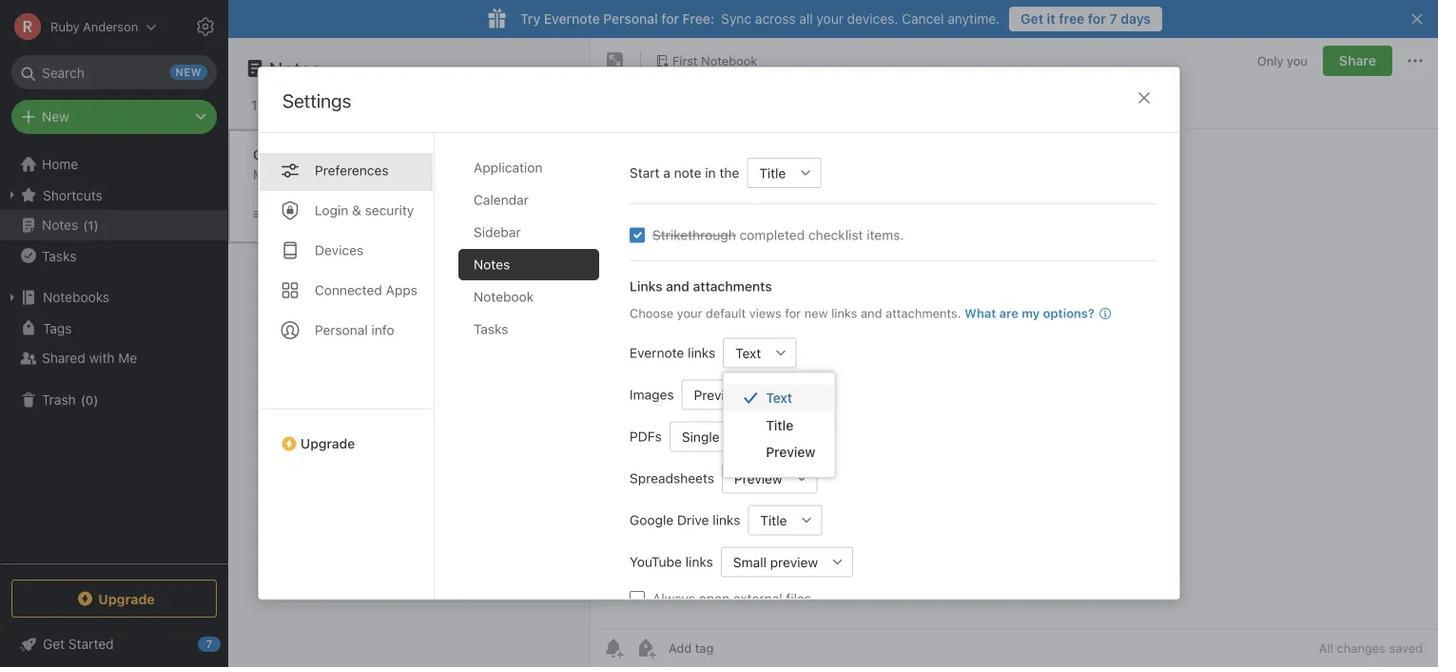 Task type: vqa. For each thing, say whether or not it's contained in the screenshot.
The Emails tab panel
no



Task type: locate. For each thing, give the bounding box(es) containing it.
preview down title link
[[766, 445, 816, 461]]

personal info
[[315, 323, 394, 338]]

0 vertical spatial note
[[261, 98, 288, 113]]

calendar
[[474, 192, 529, 208]]

1 horizontal spatial text
[[766, 391, 793, 406]]

note up grocery
[[261, 98, 288, 113]]

youtube
[[630, 555, 682, 571]]

anytime.
[[948, 11, 1000, 27]]

personal up expand note image
[[604, 11, 658, 27]]

upgrade for left upgrade popup button
[[98, 592, 155, 607]]

1 vertical spatial title
[[766, 418, 794, 434]]

0 horizontal spatial notes
[[42, 217, 78, 233]]

few
[[263, 207, 282, 220]]

links right drive
[[713, 513, 741, 529]]

text up title link
[[766, 391, 793, 406]]

1 vertical spatial (
[[81, 393, 85, 407]]

what are my options?
[[965, 307, 1095, 321]]

0 vertical spatial 1
[[251, 98, 257, 113]]

preview up single page
[[694, 388, 742, 403]]

notes inside tab
[[474, 257, 510, 273]]

( inside notes ( 1 )
[[83, 218, 88, 232]]

tab list containing application
[[459, 152, 615, 600]]

1 ) from the top
[[94, 218, 99, 232]]

0 horizontal spatial notebook
[[474, 289, 534, 305]]

notes inside note list element
[[269, 57, 322, 79]]

first
[[673, 53, 698, 68]]

1 vertical spatial tasks
[[474, 322, 508, 337]]

eggs
[[282, 167, 312, 183]]

0 vertical spatial notebook
[[701, 53, 758, 68]]

) down shortcuts button on the top of the page
[[94, 218, 99, 232]]

title right the
[[760, 166, 786, 181]]

Choose default view option for Google Drive links field
[[748, 506, 822, 536]]

2 vertical spatial title
[[761, 513, 787, 529]]

2 vertical spatial notes
[[474, 257, 510, 273]]

title for google drive links
[[761, 513, 787, 529]]

0 vertical spatial a
[[663, 165, 671, 181]]

links up open
[[686, 555, 713, 571]]

evernote right try
[[544, 11, 600, 27]]

1 horizontal spatial 1
[[251, 98, 257, 113]]

2 horizontal spatial notes
[[474, 257, 510, 273]]

home
[[42, 157, 78, 172]]

for for free:
[[662, 11, 679, 27]]

changes
[[1337, 642, 1386, 656]]

tab list
[[259, 133, 435, 600], [459, 152, 615, 600]]

0 horizontal spatial upgrade
[[98, 592, 155, 607]]

) right trash
[[93, 393, 98, 407]]

note
[[261, 98, 288, 113], [674, 165, 702, 181]]

a left few
[[253, 207, 259, 220]]

1 vertical spatial a
[[253, 207, 259, 220]]

default
[[706, 307, 746, 321]]

1 horizontal spatial tasks
[[474, 322, 508, 337]]

grocery list
[[253, 147, 330, 163]]

for left "free:"
[[662, 11, 679, 27]]

1 vertical spatial and
[[861, 307, 882, 321]]

settings
[[283, 90, 351, 112]]

tab list containing preferences
[[259, 133, 435, 600]]

a
[[663, 165, 671, 181], [253, 207, 259, 220]]

2 horizontal spatial for
[[1088, 11, 1107, 27]]

0 vertical spatial title
[[760, 166, 786, 181]]

0 vertical spatial preview
[[694, 388, 742, 403]]

0 horizontal spatial 1
[[88, 218, 94, 232]]

preview
[[694, 388, 742, 403], [766, 445, 816, 461], [734, 471, 783, 487]]

0 horizontal spatial tab list
[[259, 133, 435, 600]]

new button
[[11, 100, 217, 134]]

evernote
[[544, 11, 600, 27], [630, 346, 684, 361]]

external
[[733, 592, 783, 607]]

and left attachments.
[[861, 307, 882, 321]]

( down shortcuts
[[83, 218, 88, 232]]

1 horizontal spatial your
[[817, 11, 844, 27]]

2 ) from the top
[[93, 393, 98, 407]]

notes up "settings"
[[269, 57, 322, 79]]

trash
[[42, 392, 76, 408]]

&
[[352, 203, 361, 219]]

1 vertical spatial 1
[[88, 218, 94, 232]]

preview button up single page button
[[682, 380, 747, 411]]

for left new
[[785, 307, 801, 321]]

) for notes
[[94, 218, 99, 232]]

)
[[94, 218, 99, 232], [93, 393, 98, 407]]

text link
[[724, 385, 835, 412]]

1 horizontal spatial notebook
[[701, 53, 758, 68]]

shortcuts button
[[0, 180, 227, 210]]

1 vertical spatial upgrade button
[[11, 580, 217, 618]]

notebook down sync
[[701, 53, 758, 68]]

images
[[630, 387, 674, 403]]

) inside notes ( 1 )
[[94, 218, 99, 232]]

for for 7
[[1088, 11, 1107, 27]]

1 vertical spatial evernote
[[630, 346, 684, 361]]

shortcuts
[[43, 187, 103, 203]]

title button right the
[[747, 158, 791, 189]]

tasks down notes ( 1 )
[[42, 248, 76, 264]]

home link
[[0, 149, 228, 180]]

you
[[1287, 54, 1308, 68]]

1 horizontal spatial personal
[[604, 11, 658, 27]]

2 vertical spatial preview
[[734, 471, 783, 487]]

title down text menu item
[[766, 418, 794, 434]]

title button for google drive links
[[748, 506, 792, 536]]

pdfs
[[630, 429, 662, 445]]

0 horizontal spatial evernote
[[544, 11, 600, 27]]

1 down shortcuts
[[88, 218, 94, 232]]

1 horizontal spatial upgrade
[[301, 436, 355, 452]]

tasks down notebook tab
[[474, 322, 508, 337]]

notes down the sidebar
[[474, 257, 510, 273]]

page
[[723, 430, 754, 445]]

saved
[[1390, 642, 1423, 656]]

1 horizontal spatial and
[[861, 307, 882, 321]]

your right all
[[817, 11, 844, 27]]

share button
[[1323, 46, 1393, 76]]

title
[[760, 166, 786, 181], [766, 418, 794, 434], [761, 513, 787, 529]]

evernote down choose
[[630, 346, 684, 361]]

expand note image
[[604, 49, 627, 72]]

0 vertical spatial (
[[83, 218, 88, 232]]

0 vertical spatial title button
[[747, 158, 791, 189]]

1 vertical spatial title button
[[748, 506, 792, 536]]

open
[[699, 592, 730, 607]]

list
[[307, 147, 330, 163]]

connected
[[315, 283, 382, 298]]

preview button
[[682, 380, 747, 411], [722, 464, 787, 494]]

grocery
[[253, 147, 304, 163]]

0 horizontal spatial for
[[662, 11, 679, 27]]

tree containing home
[[0, 149, 228, 563]]

1 vertical spatial text
[[766, 391, 793, 406]]

text
[[736, 346, 761, 362], [766, 391, 793, 406]]

) inside trash ( 0 )
[[93, 393, 98, 407]]

0 horizontal spatial text
[[736, 346, 761, 362]]

0 horizontal spatial personal
[[315, 323, 368, 338]]

7
[[1110, 11, 1118, 27]]

title up small preview button
[[761, 513, 787, 529]]

None search field
[[25, 55, 204, 89]]

it
[[1047, 11, 1056, 27]]

1 vertical spatial )
[[93, 393, 98, 407]]

sugar
[[316, 167, 352, 183]]

login
[[315, 203, 349, 219]]

0 vertical spatial tasks
[[42, 248, 76, 264]]

and
[[666, 279, 690, 295], [861, 307, 882, 321]]

0 vertical spatial )
[[94, 218, 99, 232]]

1 vertical spatial notebook
[[474, 289, 534, 305]]

0 vertical spatial personal
[[604, 11, 658, 27]]

personal down 'connected' at left top
[[315, 323, 368, 338]]

sidebar
[[474, 225, 521, 240]]

1 horizontal spatial tab list
[[459, 152, 615, 600]]

for left 7
[[1088, 11, 1107, 27]]

Choose default view option for Evernote links field
[[723, 338, 797, 369]]

0 vertical spatial upgrade
[[301, 436, 355, 452]]

text down views
[[736, 346, 761, 362]]

shared with me link
[[0, 343, 227, 374]]

personal
[[604, 11, 658, 27], [315, 323, 368, 338]]

my
[[1022, 307, 1040, 321]]

text inside button
[[736, 346, 761, 362]]

notebook inside tab
[[474, 289, 534, 305]]

notebook down notes tab
[[474, 289, 534, 305]]

( inside trash ( 0 )
[[81, 393, 85, 407]]

1 vertical spatial upgrade
[[98, 592, 155, 607]]

Choose default view option for Spreadsheets field
[[722, 464, 818, 494]]

0 horizontal spatial tasks
[[42, 248, 76, 264]]

items.
[[867, 228, 904, 243]]

shared
[[42, 351, 85, 366]]

start a note in the
[[630, 165, 740, 181]]

preview button down page
[[722, 464, 787, 494]]

1 horizontal spatial note
[[674, 165, 702, 181]]

note list element
[[228, 38, 591, 668]]

0 vertical spatial text
[[736, 346, 761, 362]]

calendar tab
[[459, 185, 599, 216]]

for
[[662, 11, 679, 27], [1088, 11, 1107, 27], [785, 307, 801, 321]]

1 vertical spatial your
[[677, 307, 703, 321]]

1 horizontal spatial notes
[[269, 57, 322, 79]]

1 vertical spatial preview
[[766, 445, 816, 461]]

and right links
[[666, 279, 690, 295]]

1 horizontal spatial upgrade button
[[259, 409, 434, 460]]

0 horizontal spatial a
[[253, 207, 259, 220]]

add a reminder image
[[602, 637, 625, 660]]

views
[[749, 307, 782, 321]]

new
[[42, 109, 69, 125]]

for inside get it free for 7 days button
[[1088, 11, 1107, 27]]

1 horizontal spatial evernote
[[630, 346, 684, 361]]

evernote links
[[630, 346, 716, 361]]

tasks tab
[[459, 314, 599, 346]]

1 up grocery
[[251, 98, 257, 113]]

links
[[832, 307, 858, 321], [688, 346, 716, 361], [713, 513, 741, 529], [686, 555, 713, 571]]

0 vertical spatial notes
[[269, 57, 322, 79]]

attachments
[[693, 279, 772, 295]]

notebook inside button
[[701, 53, 758, 68]]

note left in
[[674, 165, 702, 181]]

0
[[85, 393, 93, 407]]

a right start
[[663, 165, 671, 181]]

milk
[[253, 167, 278, 183]]

title button down preview field
[[748, 506, 792, 536]]

tab list for application
[[259, 133, 435, 600]]

notes down shortcuts
[[42, 217, 78, 233]]

milk eggs sugar cheese
[[253, 167, 402, 183]]

your down links and attachments
[[677, 307, 703, 321]]

0 horizontal spatial and
[[666, 279, 690, 295]]

notes ( 1 )
[[42, 217, 99, 233]]

text menu item
[[724, 385, 835, 412]]

0 horizontal spatial your
[[677, 307, 703, 321]]

preview down preview link
[[734, 471, 783, 487]]

tree
[[0, 149, 228, 563]]

only
[[1258, 54, 1284, 68]]

small
[[733, 555, 767, 571]]

choose your default views for new links and attachments.
[[630, 307, 961, 321]]

sidebar tab
[[459, 217, 599, 249]]

( right trash
[[81, 393, 85, 407]]



Task type: describe. For each thing, give the bounding box(es) containing it.
tasks inside button
[[42, 248, 76, 264]]

( for trash
[[81, 393, 85, 407]]

login & security
[[315, 203, 414, 219]]

what
[[965, 307, 996, 321]]

spreadsheets
[[630, 471, 714, 487]]

1 vertical spatial personal
[[315, 323, 368, 338]]

preview
[[770, 555, 818, 571]]

completed
[[740, 228, 805, 243]]

a inside note list element
[[253, 207, 259, 220]]

connected apps
[[315, 283, 418, 298]]

a few minutes ago
[[253, 207, 351, 220]]

tags
[[43, 320, 72, 336]]

attachments.
[[886, 307, 961, 321]]

0 horizontal spatial upgrade button
[[11, 580, 217, 618]]

across
[[755, 11, 796, 27]]

first notebook
[[673, 53, 758, 68]]

strikethrough completed checklist items.
[[653, 228, 904, 243]]

close image
[[1133, 87, 1156, 110]]

expand notebooks image
[[5, 290, 20, 305]]

try evernote personal for free: sync across all your devices. cancel anytime.
[[520, 11, 1000, 27]]

text inside menu item
[[766, 391, 793, 406]]

upgrade for upgrade popup button to the top
[[301, 436, 355, 452]]

0 vertical spatial and
[[666, 279, 690, 295]]

0 vertical spatial upgrade button
[[259, 409, 434, 460]]

links right new
[[832, 307, 858, 321]]

Search text field
[[25, 55, 204, 89]]

me
[[118, 351, 137, 366]]

0 vertical spatial preview button
[[682, 380, 747, 411]]

are
[[1000, 307, 1019, 321]]

apps
[[386, 283, 418, 298]]

preview inside field
[[694, 388, 742, 403]]

small preview
[[733, 555, 818, 571]]

google drive links
[[630, 513, 741, 529]]

Start a new note in the body or title. field
[[747, 158, 821, 189]]

tasks button
[[0, 241, 227, 271]]

free
[[1059, 11, 1085, 27]]

links
[[630, 279, 663, 295]]

1 vertical spatial note
[[674, 165, 702, 181]]

add tag image
[[635, 637, 657, 660]]

title inside dropdown list menu
[[766, 418, 794, 434]]

all changes saved
[[1320, 642, 1423, 656]]

security
[[365, 203, 414, 219]]

options?
[[1043, 307, 1095, 321]]

devices
[[315, 243, 364, 259]]

Select422 checkbox
[[630, 228, 645, 243]]

notes tab
[[459, 249, 599, 281]]

links left text button
[[688, 346, 716, 361]]

1 vertical spatial preview button
[[722, 464, 787, 494]]

( for notes
[[83, 218, 88, 232]]

1 horizontal spatial a
[[663, 165, 671, 181]]

in
[[705, 165, 716, 181]]

days
[[1121, 11, 1151, 27]]

Choose default view option for PDFs field
[[670, 422, 789, 453]]

1 vertical spatial notes
[[42, 217, 78, 233]]

Choose default view option for Images field
[[682, 380, 778, 411]]

links and attachments
[[630, 279, 772, 295]]

1 horizontal spatial for
[[785, 307, 801, 321]]

cheese
[[356, 167, 402, 183]]

shared with me
[[42, 351, 137, 366]]

devices.
[[847, 11, 898, 27]]

title for start a note in the
[[760, 166, 786, 181]]

Note Editor text field
[[591, 129, 1439, 629]]

get it free for 7 days button
[[1010, 7, 1163, 31]]

notebooks
[[43, 290, 110, 305]]

preview inside field
[[734, 471, 783, 487]]

free:
[[683, 11, 715, 27]]

choose
[[630, 307, 674, 321]]

all
[[799, 11, 813, 27]]

notebooks link
[[0, 283, 227, 313]]

tab list for start a note in the
[[459, 152, 615, 600]]

text button
[[723, 338, 766, 369]]

settings image
[[194, 15, 217, 38]]

0 vertical spatial evernote
[[544, 11, 600, 27]]

small preview button
[[721, 548, 823, 578]]

application tab
[[459, 152, 599, 184]]

the
[[720, 165, 740, 181]]

note window element
[[591, 38, 1439, 668]]

preview inside dropdown list menu
[[766, 445, 816, 461]]

application
[[474, 160, 543, 176]]

start
[[630, 165, 660, 181]]

notebook tab
[[459, 282, 599, 313]]

tags button
[[0, 313, 227, 343]]

get it free for 7 days
[[1021, 11, 1151, 27]]

checklist
[[809, 228, 863, 243]]

1 inside note list element
[[251, 98, 257, 113]]

always
[[653, 592, 695, 607]]

minutes
[[285, 207, 328, 220]]

info
[[372, 323, 394, 338]]

Always open external files checkbox
[[630, 592, 645, 607]]

single page button
[[670, 422, 759, 453]]

title button for start a note in the
[[747, 158, 791, 189]]

title link
[[724, 412, 835, 439]]

tasks inside tab
[[474, 322, 508, 337]]

first notebook button
[[649, 48, 764, 74]]

get
[[1021, 11, 1044, 27]]

new
[[805, 307, 828, 321]]

0 vertical spatial your
[[817, 11, 844, 27]]

strikethrough
[[653, 228, 736, 243]]

trash ( 0 )
[[42, 392, 98, 408]]

all
[[1320, 642, 1334, 656]]

share
[[1340, 53, 1377, 69]]

dropdown list menu
[[724, 385, 835, 466]]

0 horizontal spatial note
[[261, 98, 288, 113]]

preview link
[[724, 439, 835, 466]]

google
[[630, 513, 674, 529]]

try
[[520, 11, 541, 27]]

) for trash
[[93, 393, 98, 407]]

youtube links
[[630, 555, 713, 571]]

sync
[[721, 11, 752, 27]]

with
[[89, 351, 115, 366]]

only you
[[1258, 54, 1308, 68]]

1 inside notes ( 1 )
[[88, 218, 94, 232]]

cancel
[[902, 11, 944, 27]]

drive
[[677, 513, 709, 529]]

Choose default view option for YouTube links field
[[721, 548, 854, 578]]



